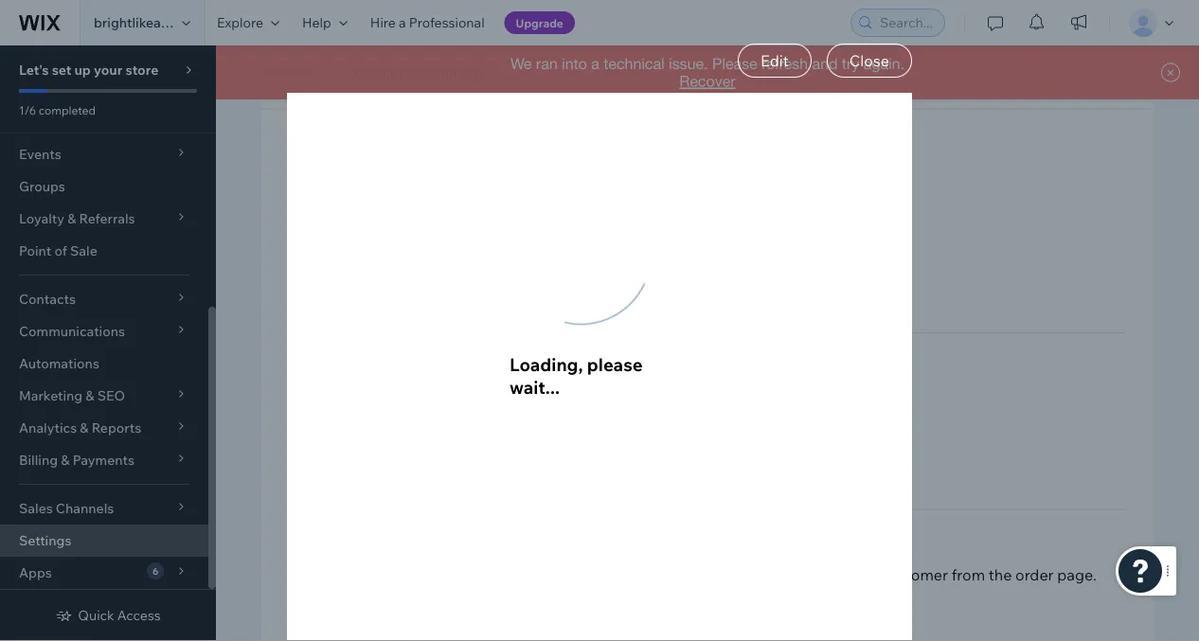 Task type: describe. For each thing, give the bounding box(es) containing it.
issue.
[[669, 55, 708, 72]]

sale
[[70, 243, 97, 259]]

them
[[567, 138, 604, 157]]

notifications
[[399, 59, 508, 83]]

your left customers
[[398, 138, 429, 157]]

send
[[290, 138, 327, 157]]

order. inside order confirmation confirmation that you received your customer's order.
[[627, 213, 668, 232]]

again.
[[864, 55, 905, 72]]

help
[[302, 14, 331, 31]]

please
[[587, 353, 643, 376]]

1/6
[[19, 103, 36, 117]]

to right it
[[829, 566, 843, 585]]

0 vertical spatial of
[[793, 138, 808, 157]]

to left keep
[[511, 138, 525, 157]]

email inside resend download links this email lets you resend download links to digital products. you can send it to your customer from the order page.
[[323, 566, 361, 585]]

brightlikeadiamond
[[94, 14, 216, 31]]

send
[[778, 566, 812, 585]]

order for order email notifications
[[290, 59, 342, 83]]

up
[[74, 62, 91, 78]]

you
[[719, 566, 745, 585]]

links
[[548, 566, 579, 585]]

lets
[[364, 566, 390, 585]]

shipping
[[290, 365, 363, 380]]

order email notifications
[[290, 59, 508, 83]]

technical
[[604, 55, 665, 72]]

it
[[816, 566, 825, 585]]

1/6 completed
[[19, 103, 96, 117]]

of inside sidebar element
[[54, 243, 67, 259]]

is
[[487, 389, 498, 408]]

into
[[562, 55, 587, 72]]

sidebar element
[[0, 0, 216, 642]]

ecommerce settings
[[354, 64, 484, 81]]

upgrade button
[[505, 11, 575, 34]]

send emails to your customers to keep them informed about the status of their order.
[[290, 138, 888, 157]]

professional
[[409, 14, 485, 31]]

customer's
[[547, 213, 624, 232]]

store
[[125, 62, 159, 78]]

loading,
[[510, 353, 583, 376]]

customers
[[433, 138, 507, 157]]

groups
[[19, 178, 65, 195]]

download
[[474, 566, 544, 585]]

on
[[502, 389, 520, 408]]

hire a professional
[[370, 14, 485, 31]]

edit button
[[738, 44, 812, 78]]

please
[[713, 55, 758, 72]]

shipping confirmation confirmation that the order is on the way to your customer.
[[290, 365, 704, 408]]

access
[[117, 607, 161, 624]]

try
[[842, 55, 860, 72]]

loading, please wait...
[[510, 353, 643, 398]]

can
[[749, 566, 774, 585]]

quick access
[[78, 607, 161, 624]]

about
[[675, 138, 716, 157]]

recover link
[[680, 72, 736, 90]]

point of sale
[[19, 243, 97, 259]]

this
[[290, 566, 319, 585]]

0 vertical spatial a
[[399, 14, 406, 31]]

the right the 'on'
[[523, 389, 547, 408]]

wait...
[[510, 376, 560, 398]]

received
[[448, 213, 508, 232]]

edit
[[761, 51, 789, 70]]

Search... field
[[875, 9, 939, 36]]

way
[[550, 389, 577, 408]]



Task type: locate. For each thing, give the bounding box(es) containing it.
help button
[[291, 0, 359, 45]]

1 vertical spatial order
[[290, 189, 342, 203]]

customer
[[881, 566, 949, 585]]

confirmation
[[347, 189, 462, 203], [290, 213, 383, 232], [368, 365, 483, 380], [290, 389, 383, 408]]

order inside resend download links this email lets you resend download links to digital products. you can send it to your customer from the order page.
[[1016, 566, 1054, 585]]

let's
[[19, 62, 49, 78]]

ran
[[536, 55, 558, 72]]

keep
[[529, 138, 563, 157]]

links
[[447, 542, 492, 557]]

your inside sidebar element
[[94, 62, 123, 78]]

order inside order confirmation confirmation that you received your customer's order.
[[290, 189, 342, 203]]

completed
[[39, 103, 96, 117]]

0 vertical spatial settings link
[[252, 63, 323, 82]]

your right received
[[512, 213, 543, 232]]

that for the
[[386, 389, 415, 408]]

settings link down help
[[252, 63, 323, 82]]

0 vertical spatial that
[[386, 213, 415, 232]]

let's set up your store
[[19, 62, 159, 78]]

you left received
[[418, 213, 444, 232]]

1 vertical spatial order
[[1016, 566, 1054, 585]]

1 that from the top
[[386, 213, 415, 232]]

the right the about
[[720, 138, 743, 157]]

your down please
[[599, 389, 630, 408]]

emails
[[331, 138, 376, 157]]

a inside we ran into a technical issue. please refresh and try again. recover
[[592, 55, 600, 72]]

page.
[[1058, 566, 1097, 585]]

refresh
[[762, 55, 808, 72]]

your right it
[[846, 566, 878, 585]]

products.
[[648, 566, 716, 585]]

resend
[[422, 566, 471, 585]]

to inside shipping confirmation confirmation that the order is on the way to your customer.
[[581, 389, 595, 408]]

2 horizontal spatial settings
[[432, 64, 484, 81]]

and
[[813, 55, 838, 72]]

of left their
[[793, 138, 808, 157]]

0 horizontal spatial a
[[399, 14, 406, 31]]

status
[[746, 138, 790, 157]]

order for order confirmation confirmation that you received your customer's order.
[[290, 189, 342, 203]]

1 vertical spatial of
[[54, 243, 67, 259]]

settings inside sidebar element
[[19, 533, 71, 549]]

your inside resend download links this email lets you resend download links to digital products. you can send it to your customer from the order page.
[[846, 566, 878, 585]]

0 horizontal spatial settings
[[19, 533, 71, 549]]

2 order from the top
[[290, 189, 342, 203]]

that left received
[[386, 213, 415, 232]]

order confirmation confirmation that you received your customer's order.
[[290, 189, 668, 232]]

1 vertical spatial that
[[386, 389, 415, 408]]

the inside resend download links this email lets you resend download links to digital products. you can send it to your customer from the order page.
[[989, 566, 1012, 585]]

automations
[[19, 355, 99, 372]]

close
[[850, 51, 890, 70]]

to
[[380, 138, 394, 157], [511, 138, 525, 157], [581, 389, 595, 408], [583, 566, 597, 585], [829, 566, 843, 585]]

point
[[19, 243, 51, 259]]

settings link up quick access button
[[0, 525, 208, 557]]

download
[[356, 542, 442, 557]]

quick access button
[[55, 607, 161, 624]]

0 horizontal spatial order.
[[627, 213, 668, 232]]

1 vertical spatial a
[[592, 55, 600, 72]]

1 vertical spatial settings link
[[0, 525, 208, 557]]

0 vertical spatial email
[[347, 59, 394, 83]]

1 horizontal spatial order.
[[847, 138, 888, 157]]

0 vertical spatial order
[[445, 389, 484, 408]]

1 vertical spatial email
[[323, 566, 361, 585]]

informed
[[607, 138, 671, 157]]

1 horizontal spatial order
[[1016, 566, 1054, 585]]

we
[[511, 55, 532, 72]]

close button
[[827, 44, 913, 78]]

of left sale in the left top of the page
[[54, 243, 67, 259]]

order down help
[[290, 59, 342, 83]]

quick
[[78, 607, 114, 624]]

a right into
[[592, 55, 600, 72]]

1 vertical spatial you
[[393, 566, 419, 585]]

customer.
[[634, 389, 704, 408]]

0 horizontal spatial order
[[445, 389, 484, 408]]

automations link
[[0, 348, 208, 380]]

resend
[[290, 542, 350, 557]]

that left is
[[386, 389, 415, 408]]

1 horizontal spatial a
[[592, 55, 600, 72]]

you
[[418, 213, 444, 232], [393, 566, 419, 585]]

1 vertical spatial order.
[[627, 213, 668, 232]]

order. right the customer's
[[627, 213, 668, 232]]

order. right their
[[847, 138, 888, 157]]

resend download links this email lets you resend download links to digital products. you can send it to your customer from the order page.
[[290, 542, 1097, 585]]

order
[[290, 59, 342, 83], [290, 189, 342, 203]]

your inside shipping confirmation confirmation that the order is on the way to your customer.
[[599, 389, 630, 408]]

from
[[952, 566, 986, 585]]

upgrade
[[516, 16, 564, 30]]

0 vertical spatial order
[[290, 59, 342, 83]]

2 that from the top
[[386, 389, 415, 408]]

that inside order confirmation confirmation that you received your customer's order.
[[386, 213, 415, 232]]

0 horizontal spatial settings link
[[0, 525, 208, 557]]

order left page.
[[1016, 566, 1054, 585]]

order
[[445, 389, 484, 408], [1016, 566, 1054, 585]]

that inside shipping confirmation confirmation that the order is on the way to your customer.
[[386, 389, 415, 408]]

your right up
[[94, 62, 123, 78]]

a
[[399, 14, 406, 31], [592, 55, 600, 72]]

1 order from the top
[[290, 59, 342, 83]]

we ran into a technical issue. please refresh and try again. recover
[[511, 55, 905, 90]]

to right "way"
[[581, 389, 595, 408]]

1 horizontal spatial of
[[793, 138, 808, 157]]

hire a professional link
[[359, 0, 496, 45]]

email down hire
[[347, 59, 394, 83]]

groups link
[[0, 171, 208, 203]]

settings link
[[252, 63, 323, 82], [0, 525, 208, 557]]

email down "resend"
[[323, 566, 361, 585]]

point of sale link
[[0, 235, 208, 267]]

set
[[52, 62, 71, 78]]

0 vertical spatial order.
[[847, 138, 888, 157]]

recover
[[680, 72, 736, 90]]

1 horizontal spatial settings link
[[252, 63, 323, 82]]

0 vertical spatial you
[[418, 213, 444, 232]]

their
[[811, 138, 844, 157]]

you down download
[[393, 566, 419, 585]]

you inside order confirmation confirmation that you received your customer's order.
[[418, 213, 444, 232]]

order down send
[[290, 189, 342, 203]]

that for you
[[386, 213, 415, 232]]

your inside order confirmation confirmation that you received your customer's order.
[[512, 213, 543, 232]]

digital
[[601, 566, 645, 585]]

of
[[793, 138, 808, 157], [54, 243, 67, 259]]

order left is
[[445, 389, 484, 408]]

0 horizontal spatial of
[[54, 243, 67, 259]]

1 horizontal spatial settings
[[262, 64, 313, 81]]

order.
[[847, 138, 888, 157], [627, 213, 668, 232]]

to right emails on the left
[[380, 138, 394, 157]]

the left is
[[418, 389, 442, 408]]

you inside resend download links this email lets you resend download links to digital products. you can send it to your customer from the order page.
[[393, 566, 419, 585]]

that
[[386, 213, 415, 232], [386, 389, 415, 408]]

email
[[347, 59, 394, 83], [323, 566, 361, 585]]

ecommerce
[[354, 64, 429, 81]]

explore
[[217, 14, 263, 31]]

settings
[[262, 64, 313, 81], [432, 64, 484, 81], [19, 533, 71, 549]]

the right from
[[989, 566, 1012, 585]]

to right links
[[583, 566, 597, 585]]

hire
[[370, 14, 396, 31]]

a right hire
[[399, 14, 406, 31]]

order inside shipping confirmation confirmation that the order is on the way to your customer.
[[445, 389, 484, 408]]



Task type: vqa. For each thing, say whether or not it's contained in the screenshot.
"Member status is a site member"
no



